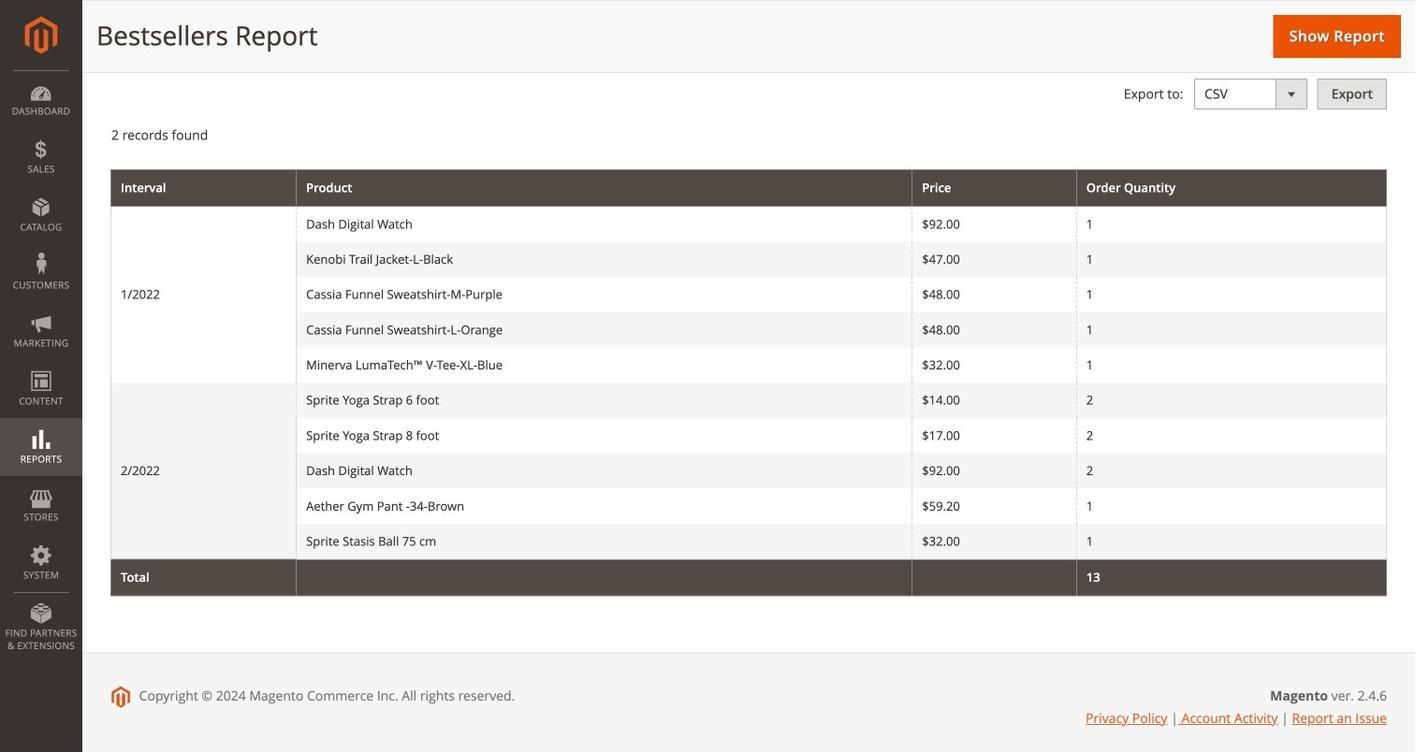 Task type: vqa. For each thing, say whether or not it's contained in the screenshot.
'Text Field'
no



Task type: locate. For each thing, give the bounding box(es) containing it.
menu bar
[[0, 70, 82, 662]]



Task type: describe. For each thing, give the bounding box(es) containing it.
magento admin panel image
[[25, 16, 58, 54]]



